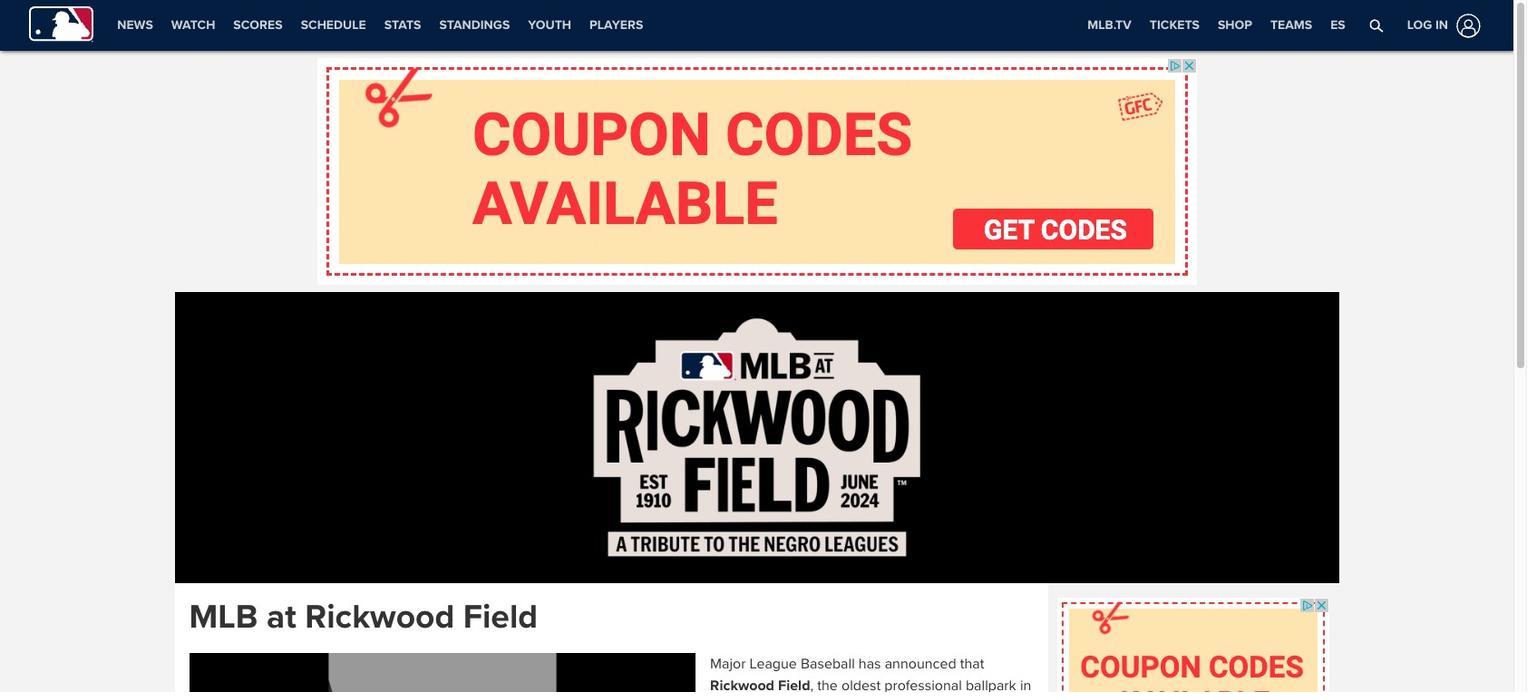 Task type: vqa. For each thing, say whether or not it's contained in the screenshot.
MLB.TV "link"
yes



Task type: describe. For each thing, give the bounding box(es) containing it.
schedule link
[[292, 0, 375, 51]]

major league baseball has announced that
[[710, 655, 985, 673]]

tickets link
[[1141, 0, 1209, 51]]

1 vertical spatial advertisement region
[[1058, 598, 1330, 692]]

shop link
[[1209, 0, 1262, 51]]

baseball
[[801, 655, 855, 673]]

es
[[1331, 17, 1346, 33]]

mlb media player group
[[189, 653, 696, 692]]

youth
[[528, 17, 572, 33]]

announced
[[885, 655, 957, 673]]

mlb
[[189, 597, 258, 638]]

news link
[[108, 0, 162, 51]]

players
[[590, 17, 643, 33]]

league
[[750, 655, 797, 673]]

in
[[1436, 17, 1449, 33]]

mlb.tv link
[[1079, 0, 1141, 51]]

tickets
[[1150, 17, 1200, 33]]

at
[[267, 597, 296, 638]]

stats
[[384, 17, 421, 33]]

search image
[[1370, 18, 1385, 33]]

rickwood
[[305, 597, 455, 638]]



Task type: locate. For each thing, give the bounding box(es) containing it.
log in button
[[1397, 10, 1485, 41]]

news
[[117, 17, 153, 33]]

teams
[[1271, 17, 1313, 33]]

players link
[[581, 0, 652, 51]]

es link
[[1322, 0, 1355, 51]]

log
[[1408, 17, 1433, 33]]

major league baseball image
[[29, 6, 94, 42]]

scores
[[233, 17, 283, 33]]

mlb.tv
[[1088, 17, 1132, 33]]

log in
[[1408, 17, 1449, 33]]

watch link
[[162, 0, 224, 51]]

major
[[710, 655, 746, 673]]

that
[[960, 655, 985, 673]]

schedule
[[301, 17, 366, 33]]

tertiary navigation element
[[1079, 0, 1355, 51]]

mlb at rickwood field
[[189, 597, 538, 638]]

secondary navigation element
[[108, 0, 652, 51]]

standings link
[[430, 0, 519, 51]]

scores link
[[224, 0, 292, 51]]

standings
[[439, 17, 510, 33]]

teams link
[[1262, 0, 1322, 51]]

0 vertical spatial advertisement region
[[317, 58, 1197, 285]]

field
[[463, 597, 538, 638]]

youth link
[[519, 0, 581, 51]]

shop
[[1218, 17, 1253, 33]]

stats link
[[375, 0, 430, 51]]

mlb at rickwood field image
[[189, 653, 696, 692]]

top navigation element
[[0, 0, 1514, 51]]

watch
[[171, 17, 215, 33]]

has
[[859, 655, 881, 673]]

advertisement region
[[317, 58, 1197, 285], [1058, 598, 1330, 692]]



